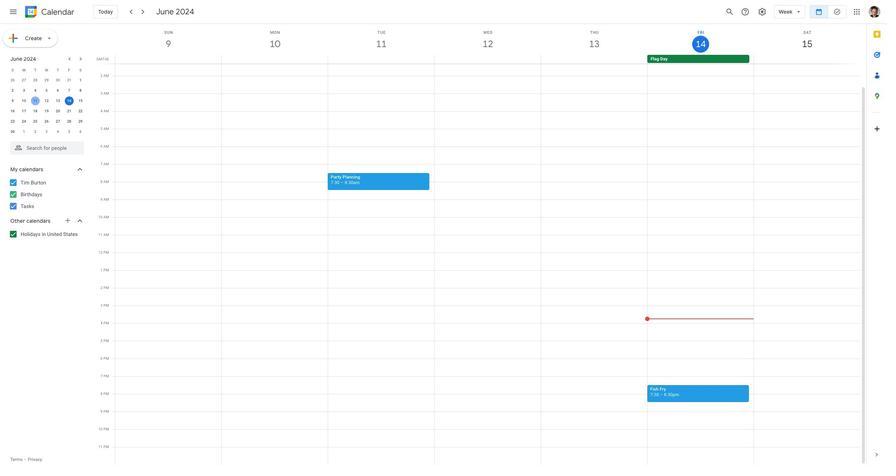 Task type: vqa. For each thing, say whether or not it's contained in the screenshot.
10 related to 10 AM
no



Task type: describe. For each thing, give the bounding box(es) containing it.
Search for people text field
[[15, 141, 80, 155]]

june 2024 grid
[[7, 65, 86, 137]]

22 element
[[76, 107, 85, 116]]

may 31 element
[[65, 76, 74, 85]]

30 element
[[8, 127, 17, 136]]

23 element
[[8, 117, 17, 126]]

my calendars list
[[1, 177, 91, 212]]

15 element
[[76, 97, 85, 105]]

4 element
[[31, 86, 40, 95]]

may 29 element
[[42, 76, 51, 85]]

29 element
[[76, 117, 85, 126]]

27 element
[[53, 117, 62, 126]]

11 element
[[31, 97, 40, 105]]

settings menu image
[[758, 7, 767, 16]]

main drawer image
[[9, 7, 18, 16]]

24 element
[[20, 117, 28, 126]]

19 element
[[42, 107, 51, 116]]

tuesday, june 11 element
[[328, 24, 435, 55]]

21 element
[[65, 107, 74, 116]]

may 28 element
[[31, 76, 40, 85]]

6 element
[[53, 86, 62, 95]]

july 6 element
[[76, 127, 85, 136]]

10 element
[[20, 97, 28, 105]]

3 element
[[20, 86, 28, 95]]

may 30 element
[[53, 76, 62, 85]]

12 element
[[42, 97, 51, 105]]

friday, june 14, today element
[[648, 24, 754, 55]]

july 1 element
[[20, 127, 28, 136]]

7 element
[[65, 86, 74, 95]]

july 3 element
[[42, 127, 51, 136]]

8 element
[[76, 86, 85, 95]]

25 element
[[31, 117, 40, 126]]

14, today element
[[65, 97, 74, 105]]

july 5 element
[[65, 127, 74, 136]]

13 element
[[53, 97, 62, 105]]



Task type: locate. For each thing, give the bounding box(es) containing it.
heading
[[40, 8, 74, 16]]

grid
[[94, 24, 867, 465]]

row
[[112, 41, 861, 465], [112, 55, 867, 64], [7, 65, 86, 75], [7, 75, 86, 85], [7, 85, 86, 96], [7, 96, 86, 106], [7, 106, 86, 116], [7, 116, 86, 127], [7, 127, 86, 137]]

thursday, june 13 element
[[541, 24, 648, 55]]

tab list
[[867, 24, 888, 445]]

26 element
[[42, 117, 51, 126]]

calendar element
[[24, 4, 74, 21]]

july 2 element
[[31, 127, 40, 136]]

20 element
[[53, 107, 62, 116]]

wednesday, june 12 element
[[435, 24, 541, 55]]

july 4 element
[[53, 127, 62, 136]]

18 element
[[31, 107, 40, 116]]

1 element
[[76, 76, 85, 85]]

None search field
[[0, 139, 91, 155]]

16 element
[[8, 107, 17, 116]]

may 26 element
[[8, 76, 17, 85]]

saturday, june 15 element
[[754, 24, 861, 55]]

5 element
[[42, 86, 51, 95]]

row group
[[7, 75, 86, 137]]

heading inside calendar element
[[40, 8, 74, 16]]

2 element
[[8, 86, 17, 95]]

9 element
[[8, 97, 17, 105]]

17 element
[[20, 107, 28, 116]]

cell
[[115, 41, 222, 465], [222, 41, 328, 465], [328, 41, 435, 465], [435, 41, 541, 465], [541, 41, 648, 465], [646, 41, 754, 465], [754, 41, 861, 465], [115, 55, 222, 64], [222, 55, 328, 64], [328, 55, 435, 64], [435, 55, 541, 64], [541, 55, 648, 64], [754, 55, 861, 64], [30, 96, 41, 106], [64, 96, 75, 106]]

sunday, june 9 element
[[115, 24, 222, 55]]

monday, june 10 element
[[222, 24, 328, 55]]

28 element
[[65, 117, 74, 126]]

add other calendars image
[[64, 217, 71, 224]]

may 27 element
[[20, 76, 28, 85]]



